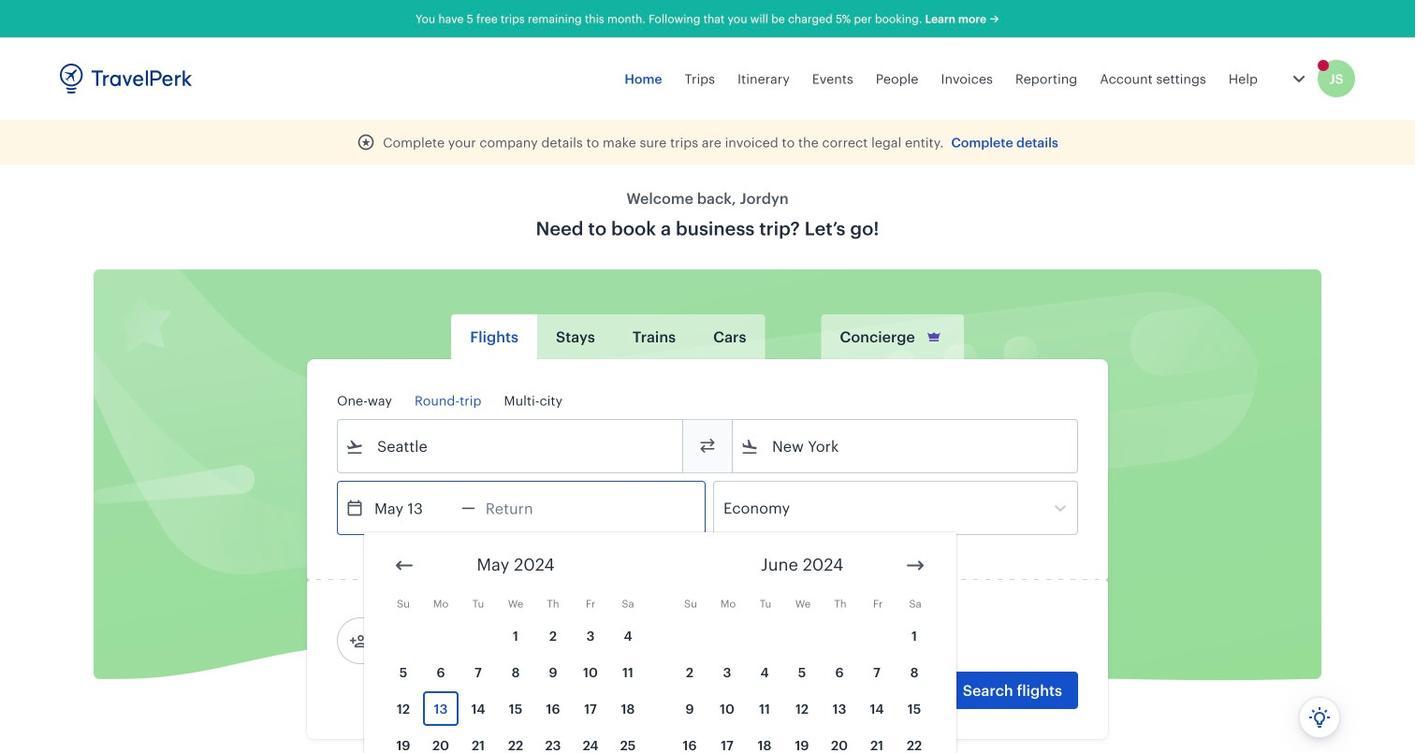 Task type: describe. For each thing, give the bounding box(es) containing it.
To search field
[[759, 432, 1053, 461]]

move forward to switch to the next month. image
[[904, 555, 927, 577]]

From search field
[[364, 432, 658, 461]]

Add first traveler search field
[[368, 626, 563, 656]]

move backward to switch to the previous month. image
[[393, 555, 416, 577]]



Task type: locate. For each thing, give the bounding box(es) containing it.
calendar application
[[364, 533, 1415, 754]]

Depart text field
[[364, 482, 461, 534]]

Return text field
[[475, 482, 573, 534]]



